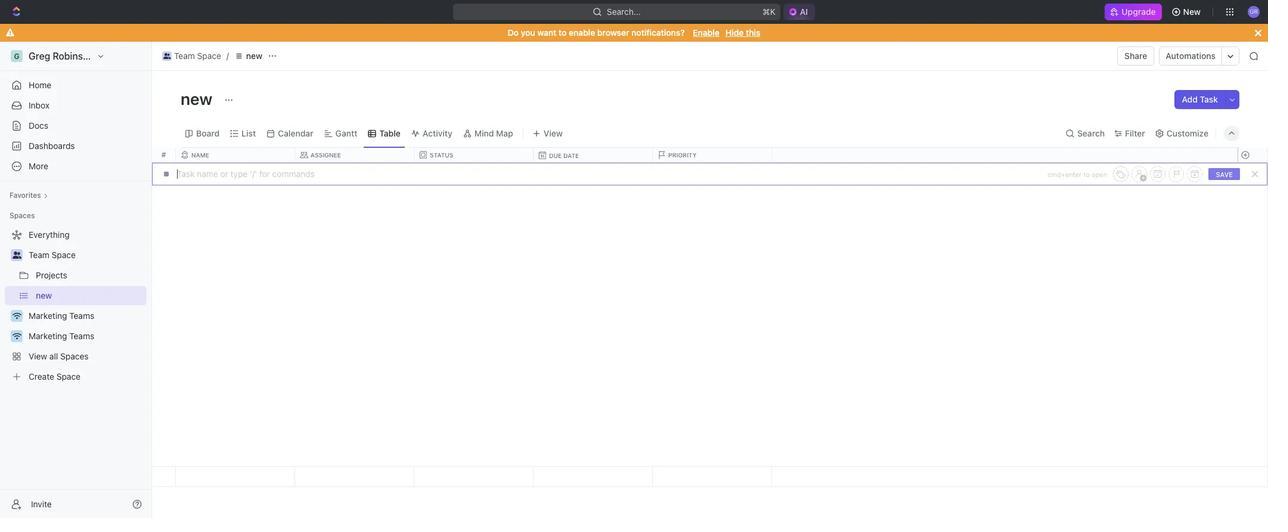 Task type: locate. For each thing, give the bounding box(es) containing it.
activity link
[[421, 125, 453, 142]]

map
[[496, 128, 513, 138]]

1 horizontal spatial new link
[[231, 49, 266, 63]]

set priority image
[[1169, 166, 1185, 182]]

0 horizontal spatial to
[[559, 27, 567, 38]]

greg robinson's workspace, , element
[[11, 50, 23, 62]]

status
[[430, 152, 454, 159]]

priority column header
[[653, 148, 775, 162]]

ai
[[800, 7, 808, 17]]

team space up projects on the bottom left
[[29, 250, 76, 260]]

enable
[[693, 27, 720, 38]]

name column header
[[176, 148, 298, 162]]

2 vertical spatial new
[[36, 291, 52, 301]]

1 vertical spatial teams
[[69, 331, 94, 341]]

1 horizontal spatial spaces
[[60, 351, 89, 361]]

user group image
[[163, 53, 171, 59]]

marketing teams for first marketing teams link from the bottom of the sidebar navigation
[[29, 331, 94, 341]]

marketing teams
[[29, 311, 94, 321], [29, 331, 94, 341]]

0 vertical spatial marketing
[[29, 311, 67, 321]]

hide
[[726, 27, 744, 38]]

gr
[[1250, 8, 1259, 15]]

2 cell from the left
[[415, 467, 534, 487]]

0 vertical spatial team
[[174, 51, 195, 61]]

teams
[[69, 311, 94, 321], [69, 331, 94, 341]]

to
[[559, 27, 567, 38], [1084, 170, 1090, 178]]

more
[[29, 161, 48, 171]]

docs link
[[5, 116, 147, 135]]

2 wifi image from the top
[[12, 333, 21, 340]]

share
[[1125, 51, 1148, 61]]

1 vertical spatial team space link
[[29, 246, 144, 265]]

marketing down projects on the bottom left
[[29, 311, 67, 321]]

1 vertical spatial to
[[1084, 170, 1090, 178]]

set priority element
[[1169, 166, 1185, 182]]

spaces
[[10, 211, 35, 220], [60, 351, 89, 361]]

spaces up create space link
[[60, 351, 89, 361]]

teams down projects 'link'
[[69, 311, 94, 321]]

team right user group icon in the left top of the page
[[29, 250, 49, 260]]

search...
[[607, 7, 641, 17]]

wifi image for 2nd marketing teams link from the bottom of the sidebar navigation
[[12, 313, 21, 320]]

workspace
[[104, 51, 154, 61]]

1 marketing teams from the top
[[29, 311, 94, 321]]

tree containing everything
[[5, 225, 147, 387]]

upgrade link
[[1106, 4, 1162, 20]]

0 horizontal spatial press space to select this row. row
[[176, 467, 773, 487]]

1 vertical spatial marketing teams link
[[29, 327, 144, 346]]

1 vertical spatial marketing teams
[[29, 331, 94, 341]]

new right the "/"
[[246, 51, 263, 61]]

1 vertical spatial new
[[181, 89, 216, 109]]

g
[[14, 52, 19, 61]]

space down everything link
[[52, 250, 76, 260]]

0 vertical spatial new
[[246, 51, 263, 61]]

marketing
[[29, 311, 67, 321], [29, 331, 67, 341]]

view inside view button
[[544, 128, 563, 138]]

0 vertical spatial wifi image
[[12, 313, 21, 320]]

all
[[49, 351, 58, 361]]

0 vertical spatial marketing teams
[[29, 311, 94, 321]]

view for view
[[544, 128, 563, 138]]

1 horizontal spatial team space link
[[159, 49, 224, 63]]

0 horizontal spatial spaces
[[10, 211, 35, 220]]

team
[[174, 51, 195, 61], [29, 250, 49, 260]]

notifications?
[[632, 27, 685, 38]]

1 vertical spatial new link
[[36, 286, 144, 305]]

space
[[197, 51, 221, 61], [52, 250, 76, 260], [57, 372, 81, 382]]

cmd+enter to open
[[1048, 170, 1108, 178]]

2 horizontal spatial new
[[246, 51, 263, 61]]

new link
[[231, 49, 266, 63], [36, 286, 144, 305]]

new button
[[1167, 2, 1209, 21]]

view inside view all spaces link
[[29, 351, 47, 361]]

dashboards
[[29, 141, 75, 151]]

assignee column header
[[295, 148, 417, 162]]

0 horizontal spatial team
[[29, 250, 49, 260]]

spaces down 'favorites' in the left of the page
[[10, 211, 35, 220]]

to left open
[[1084, 170, 1090, 178]]

new
[[1184, 7, 1201, 17]]

team space link up projects 'link'
[[29, 246, 144, 265]]

view left all
[[29, 351, 47, 361]]

0 vertical spatial view
[[544, 128, 563, 138]]

1 vertical spatial marketing
[[29, 331, 67, 341]]

1 teams from the top
[[69, 311, 94, 321]]

inbox link
[[5, 96, 147, 115]]

new link down projects 'link'
[[36, 286, 144, 305]]

cell
[[295, 467, 415, 487], [415, 467, 534, 487], [653, 467, 773, 487]]

marketing up all
[[29, 331, 67, 341]]

0 horizontal spatial view
[[29, 351, 47, 361]]

1 horizontal spatial press space to select this row. row
[[1238, 467, 1268, 487]]

assignee
[[311, 152, 341, 159]]

Task name or type '/' for commands text field
[[177, 163, 1045, 185]]

#
[[161, 150, 166, 159]]

space down view all spaces link
[[57, 372, 81, 382]]

save
[[1217, 170, 1234, 178]]

calendar
[[278, 128, 314, 138]]

1 vertical spatial team
[[29, 250, 49, 260]]

docs
[[29, 120, 48, 131]]

marketing teams link
[[29, 307, 144, 326], [29, 327, 144, 346]]

0 horizontal spatial new
[[36, 291, 52, 301]]

1 horizontal spatial team space
[[174, 51, 221, 61]]

0 vertical spatial space
[[197, 51, 221, 61]]

everything
[[29, 230, 70, 240]]

status column header
[[415, 148, 536, 162]]

filter button
[[1111, 125, 1149, 142]]

team right user group image
[[174, 51, 195, 61]]

0 horizontal spatial new link
[[36, 286, 144, 305]]

team space left the "/"
[[174, 51, 221, 61]]

team space link left the "/"
[[159, 49, 224, 63]]

1 vertical spatial team space
[[29, 250, 76, 260]]

1 wifi image from the top
[[12, 313, 21, 320]]

1 horizontal spatial to
[[1084, 170, 1090, 178]]

marketing teams link down projects 'link'
[[29, 307, 144, 326]]

0 horizontal spatial team space
[[29, 250, 76, 260]]

0 vertical spatial team space link
[[159, 49, 224, 63]]

row
[[176, 148, 775, 163]]

1 vertical spatial view
[[29, 351, 47, 361]]

0 vertical spatial team space
[[174, 51, 221, 61]]

1 vertical spatial spaces
[[60, 351, 89, 361]]

1 horizontal spatial view
[[544, 128, 563, 138]]

space left the "/"
[[197, 51, 221, 61]]

home
[[29, 80, 51, 90]]

0 vertical spatial teams
[[69, 311, 94, 321]]

2 marketing teams from the top
[[29, 331, 94, 341]]

new
[[246, 51, 263, 61], [181, 89, 216, 109], [36, 291, 52, 301]]

more button
[[5, 157, 147, 176]]

0 vertical spatial marketing teams link
[[29, 307, 144, 326]]

mind map
[[475, 128, 513, 138]]

new link right the "/"
[[231, 49, 266, 63]]

1 vertical spatial wifi image
[[12, 333, 21, 340]]

user group image
[[12, 252, 21, 259]]

1 marketing from the top
[[29, 311, 67, 321]]

list link
[[239, 125, 256, 142]]

tree
[[5, 225, 147, 387]]

row containing name
[[176, 148, 775, 163]]

view button
[[528, 125, 567, 142]]

wifi image
[[12, 313, 21, 320], [12, 333, 21, 340]]

new up board 'link'
[[181, 89, 216, 109]]

teams up view all spaces link
[[69, 331, 94, 341]]

team space link
[[159, 49, 224, 63], [29, 246, 144, 265]]

view
[[544, 128, 563, 138], [29, 351, 47, 361]]

add
[[1183, 94, 1198, 104]]

press space to select this row. row
[[176, 467, 773, 487], [1238, 467, 1268, 487]]

name
[[191, 152, 209, 159]]

new down projects on the bottom left
[[36, 291, 52, 301]]

marketing teams for 2nd marketing teams link from the bottom of the sidebar navigation
[[29, 311, 94, 321]]

view up 'due'
[[544, 128, 563, 138]]

marketing teams link up view all spaces link
[[29, 327, 144, 346]]

2 teams from the top
[[69, 331, 94, 341]]

to right want
[[559, 27, 567, 38]]

teams for first marketing teams link from the bottom of the sidebar navigation
[[69, 331, 94, 341]]



Task type: vqa. For each thing, say whether or not it's contained in the screenshot.
Marketing Teams link for wifi image Marketing
yes



Task type: describe. For each thing, give the bounding box(es) containing it.
view button
[[528, 119, 567, 147]]

robinson's
[[53, 51, 102, 61]]

want
[[538, 27, 557, 38]]

filter
[[1126, 128, 1146, 138]]

mind map link
[[472, 125, 513, 142]]

1 vertical spatial space
[[52, 250, 76, 260]]

favorites
[[10, 191, 41, 200]]

do
[[508, 27, 519, 38]]

table link
[[377, 125, 401, 142]]

1 press space to select this row. row from the left
[[176, 467, 773, 487]]

you
[[521, 27, 535, 38]]

gr button
[[1245, 2, 1264, 21]]

cmd+enter
[[1048, 170, 1082, 178]]

task
[[1201, 94, 1219, 104]]

customize button
[[1152, 125, 1213, 142]]

assignee button
[[295, 151, 415, 159]]

calendar link
[[276, 125, 314, 142]]

status button
[[415, 151, 534, 159]]

projects link
[[36, 266, 144, 285]]

1 horizontal spatial new
[[181, 89, 216, 109]]

due date
[[549, 152, 579, 159]]

# grid
[[152, 148, 1269, 487]]

inbox
[[29, 100, 50, 110]]

home link
[[5, 76, 147, 95]]

open
[[1092, 170, 1108, 178]]

automations
[[1166, 51, 1216, 61]]

enable
[[569, 27, 595, 38]]

browser
[[598, 27, 630, 38]]

0 vertical spatial spaces
[[10, 211, 35, 220]]

2 press space to select this row. row from the left
[[1238, 467, 1268, 487]]

board
[[196, 128, 220, 138]]

gantt
[[336, 128, 358, 138]]

team inside sidebar navigation
[[29, 250, 49, 260]]

gantt link
[[333, 125, 358, 142]]

invite
[[31, 499, 52, 509]]

0 vertical spatial to
[[559, 27, 567, 38]]

1 horizontal spatial team
[[174, 51, 195, 61]]

create space
[[29, 372, 81, 382]]

table
[[380, 128, 401, 138]]

2 vertical spatial space
[[57, 372, 81, 382]]

new inside sidebar navigation
[[36, 291, 52, 301]]

priority
[[669, 152, 697, 159]]

view all spaces link
[[5, 347, 144, 366]]

customize
[[1167, 128, 1209, 138]]

row inside # grid
[[176, 148, 775, 163]]

⌘k
[[763, 7, 776, 17]]

projects
[[36, 270, 67, 280]]

to inside # grid
[[1084, 170, 1090, 178]]

name button
[[176, 151, 295, 159]]

mind
[[475, 128, 494, 138]]

favorites button
[[5, 189, 53, 203]]

tree inside sidebar navigation
[[5, 225, 147, 387]]

do you want to enable browser notifications? enable hide this
[[508, 27, 761, 38]]

3 cell from the left
[[653, 467, 773, 487]]

1 marketing teams link from the top
[[29, 307, 144, 326]]

due date button
[[534, 152, 653, 160]]

dropdown menu image
[[534, 467, 653, 487]]

2 marketing teams link from the top
[[29, 327, 144, 346]]

everything link
[[5, 225, 144, 245]]

list
[[242, 128, 256, 138]]

activity
[[423, 128, 453, 138]]

add task
[[1183, 94, 1219, 104]]

search
[[1078, 128, 1105, 138]]

0 vertical spatial new link
[[231, 49, 266, 63]]

team space inside tree
[[29, 250, 76, 260]]

view for view all spaces
[[29, 351, 47, 361]]

1 cell from the left
[[295, 467, 415, 487]]

due date column header
[[534, 148, 656, 163]]

automations button
[[1160, 47, 1222, 65]]

teams for 2nd marketing teams link from the bottom of the sidebar navigation
[[69, 311, 94, 321]]

greg robinson's workspace
[[29, 51, 154, 61]]

2 marketing from the top
[[29, 331, 67, 341]]

sidebar navigation
[[0, 42, 155, 518]]

date
[[564, 152, 579, 159]]

priority button
[[653, 151, 773, 159]]

ai button
[[784, 4, 816, 20]]

view all spaces
[[29, 351, 89, 361]]

create
[[29, 372, 54, 382]]

due
[[549, 152, 562, 159]]

0 horizontal spatial team space link
[[29, 246, 144, 265]]

this
[[746, 27, 761, 38]]

share button
[[1118, 47, 1155, 66]]

create space link
[[5, 367, 144, 387]]

dashboards link
[[5, 137, 147, 156]]

search button
[[1062, 125, 1109, 142]]

/
[[227, 51, 229, 61]]

wifi image for first marketing teams link from the bottom of the sidebar navigation
[[12, 333, 21, 340]]

add task button
[[1175, 90, 1226, 109]]

upgrade
[[1122, 7, 1156, 17]]

board link
[[194, 125, 220, 142]]

greg
[[29, 51, 50, 61]]



